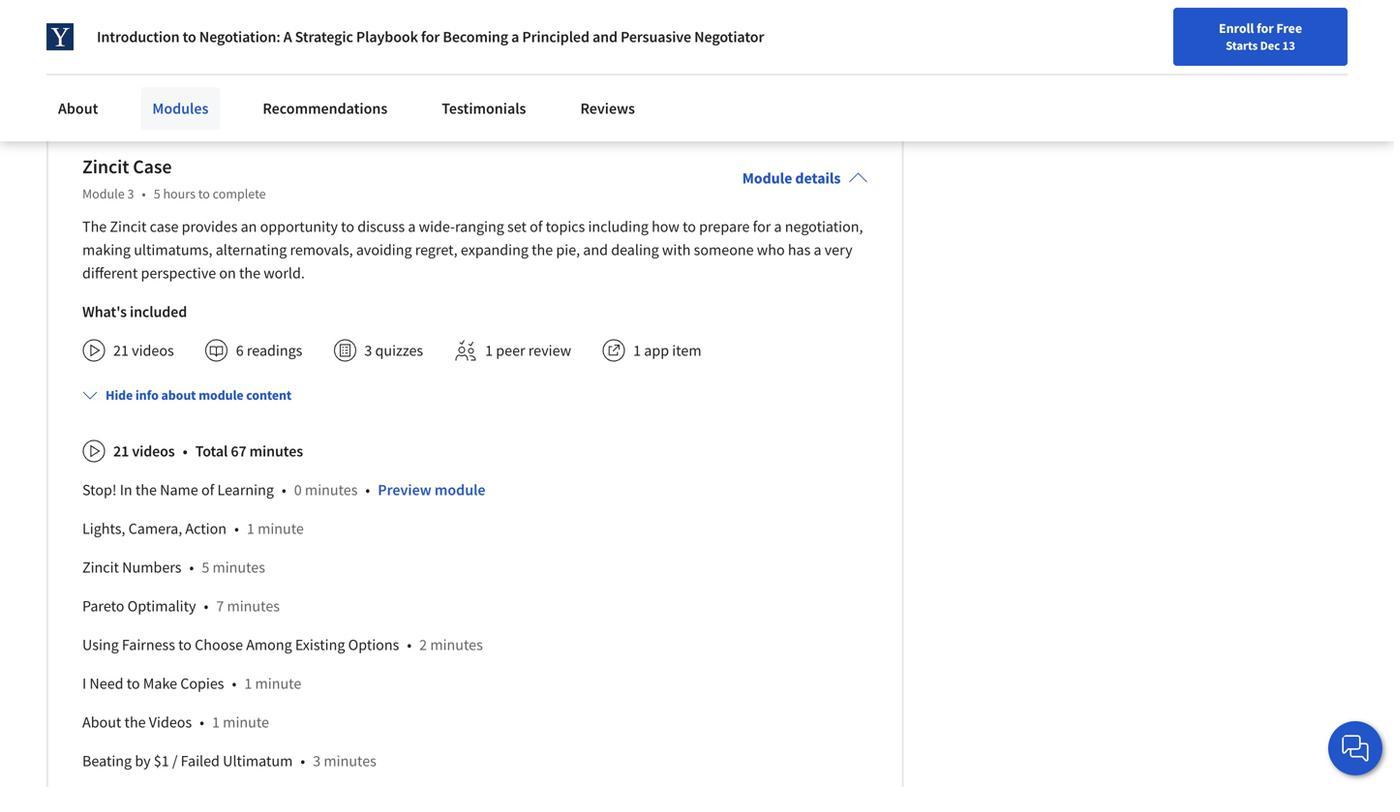 Task type: vqa. For each thing, say whether or not it's contained in the screenshot.


Task type: locate. For each thing, give the bounding box(es) containing it.
• left 0
[[282, 481, 286, 500]]

1 videos from the top
[[132, 341, 174, 360]]

1 vertical spatial 3
[[365, 341, 372, 360]]

options
[[348, 636, 399, 655]]

prompt
[[196, 27, 245, 47]]

total inside info about module content element
[[195, 442, 228, 461]]

who
[[757, 240, 785, 260]]

0 horizontal spatial module
[[82, 185, 125, 203]]

None search field
[[276, 12, 596, 51]]

10
[[301, 27, 317, 47], [257, 66, 273, 85]]

others
[[193, 66, 237, 85]]

quizzes
[[375, 341, 423, 360]]

2 horizontal spatial 3
[[365, 341, 372, 360]]

in
[[120, 481, 132, 500]]

1 horizontal spatial total
[[266, 27, 298, 47]]

details
[[796, 169, 841, 188]]

including
[[588, 217, 649, 237]]

0 vertical spatial 10
[[301, 27, 317, 47]]

1 vertical spatial 21
[[113, 442, 129, 461]]

a left wide-
[[408, 217, 416, 237]]

1 vertical spatial of
[[201, 481, 214, 500]]

of inside info about module content element
[[201, 481, 214, 500]]

of right set
[[530, 217, 543, 237]]

1 horizontal spatial for
[[753, 217, 771, 237]]

2 horizontal spatial for
[[1257, 19, 1274, 37]]

introduction
[[97, 27, 180, 46]]

discussion
[[124, 27, 193, 47]]

a right the "becoming"
[[511, 27, 519, 46]]

minutes right ultimatum
[[324, 752, 377, 771]]

enroll for free starts dec 13
[[1219, 19, 1303, 53]]

0 horizontal spatial 5
[[154, 185, 160, 203]]

21 videos up in
[[113, 442, 175, 461]]

about down negotiating in the left top of the page
[[58, 99, 98, 118]]

2 21 videos from the top
[[113, 442, 175, 461]]

zincit left the case
[[82, 155, 129, 179]]

1 vertical spatial zincit
[[110, 217, 147, 237]]

• left the a
[[253, 27, 258, 47]]

for up dec
[[1257, 19, 1274, 37]]

complete
[[213, 185, 266, 203]]

for inside the zincit case provides an opportunity to discuss a wide-ranging set of topics including how to prepare for a negotiation, making ultimatums, alternating removals, avoiding regret, expanding the pie, and dealing with someone who has a very different perspective on the world.
[[753, 217, 771, 237]]

to
[[183, 27, 196, 46], [198, 185, 210, 203], [341, 217, 355, 237], [683, 217, 696, 237], [178, 636, 192, 655], [127, 674, 140, 694]]

1 horizontal spatial 10
[[301, 27, 317, 47]]

content
[[246, 387, 292, 404]]

0 horizontal spatial 3
[[127, 185, 134, 203]]

very
[[825, 240, 853, 260]]

total left 67
[[195, 442, 228, 461]]

0 vertical spatial minute
[[258, 519, 304, 539]]

zincit up pareto
[[82, 558, 119, 577]]

has
[[788, 240, 811, 260]]

module up the
[[82, 185, 125, 203]]

1 vertical spatial 5
[[202, 558, 209, 577]]

to left choose
[[178, 636, 192, 655]]

how
[[652, 217, 680, 237]]

minute down the stop! in the name of learning • 0 minutes • preview module
[[258, 519, 304, 539]]

peer
[[496, 341, 525, 360]]

0 vertical spatial 21 videos
[[113, 341, 174, 360]]

• left 7
[[204, 597, 209, 616]]

6 readings
[[236, 341, 303, 360]]

• right action
[[234, 519, 239, 539]]

negotiation,
[[785, 217, 863, 237]]

set
[[507, 217, 527, 237]]

0 vertical spatial 5
[[154, 185, 160, 203]]

0 vertical spatial 21
[[113, 341, 129, 360]]

• right the videos
[[200, 713, 204, 732]]

modules link
[[141, 87, 220, 130]]

zincit for numbers
[[82, 558, 119, 577]]

minutes up recommendations link
[[276, 66, 328, 85]]

• down the case
[[142, 185, 146, 203]]

1 vertical spatial about
[[82, 713, 121, 732]]

negotiating with others • 10 minutes
[[82, 66, 328, 85]]

5 inside zincit case module 3 • 5 hours to complete
[[154, 185, 160, 203]]

21 videos
[[113, 341, 174, 360], [113, 442, 175, 461]]

for
[[1257, 19, 1274, 37], [421, 27, 440, 46], [753, 217, 771, 237]]

1 down 'among'
[[244, 674, 252, 694]]

recommendations
[[263, 99, 388, 118]]

5 down action
[[202, 558, 209, 577]]

a
[[284, 27, 292, 46]]

and right principled
[[593, 27, 618, 46]]

3 down the case
[[127, 185, 134, 203]]

a
[[511, 27, 519, 46], [408, 217, 416, 237], [774, 217, 782, 237], [814, 240, 822, 260]]

5 left hours
[[154, 185, 160, 203]]

21 up in
[[113, 442, 129, 461]]

strategic
[[295, 27, 353, 46]]

about down the need
[[82, 713, 121, 732]]

free
[[1277, 19, 1303, 37]]

hide info about module content
[[106, 387, 292, 404]]

0 vertical spatial total
[[266, 27, 298, 47]]

0 vertical spatial module
[[199, 387, 244, 404]]

1 left the peer
[[485, 341, 493, 360]]

total for total 10 minutes
[[266, 27, 298, 47]]

1 vertical spatial total
[[195, 442, 228, 461]]

1 up negotiating in the left top of the page
[[113, 27, 121, 47]]

the left the videos
[[124, 713, 146, 732]]

making
[[82, 240, 131, 260]]

ultimatums,
[[134, 240, 213, 260]]

and right pie,
[[583, 240, 608, 260]]

21 down what's included
[[113, 341, 129, 360]]

module
[[199, 387, 244, 404], [435, 481, 486, 500]]

1 horizontal spatial of
[[530, 217, 543, 237]]

total right prompt
[[266, 27, 298, 47]]

minute up ultimatum
[[223, 713, 269, 732]]

among
[[246, 636, 292, 655]]

minutes right 67
[[250, 442, 303, 461]]

10 down negotiation:
[[257, 66, 273, 85]]

21 videos down what's included
[[113, 341, 174, 360]]

testimonials link
[[430, 87, 538, 130]]

about for about the videos • 1 minute
[[82, 713, 121, 732]]

1 horizontal spatial module
[[435, 481, 486, 500]]

negotiation:
[[199, 27, 281, 46]]

0 horizontal spatial total
[[195, 442, 228, 461]]

module right about
[[199, 387, 244, 404]]

1 vertical spatial and
[[583, 240, 608, 260]]

minutes right 0
[[305, 481, 358, 500]]

starts
[[1226, 38, 1258, 53]]

2 vertical spatial 3
[[313, 752, 321, 771]]

minute for about the videos • 1 minute
[[223, 713, 269, 732]]

1 vertical spatial 21 videos
[[113, 442, 175, 461]]

about
[[58, 99, 98, 118], [82, 713, 121, 732]]

to right hours
[[198, 185, 210, 203]]

minutes
[[320, 27, 374, 47], [276, 66, 328, 85], [250, 442, 303, 461], [305, 481, 358, 500], [213, 558, 265, 577], [227, 597, 280, 616], [430, 636, 483, 655], [324, 752, 377, 771]]

videos down included
[[132, 341, 174, 360]]

2 vertical spatial zincit
[[82, 558, 119, 577]]

zincit up making
[[110, 217, 147, 237]]

1 horizontal spatial 3
[[313, 752, 321, 771]]

0 horizontal spatial of
[[201, 481, 214, 500]]

pareto optimality • 7 minutes
[[82, 597, 280, 616]]

of right name at bottom
[[201, 481, 214, 500]]

minutes right 7
[[227, 597, 280, 616]]

someone
[[694, 240, 754, 260]]

3 inside info about module content element
[[313, 752, 321, 771]]

2 21 from the top
[[113, 442, 129, 461]]

module inside dropdown button
[[199, 387, 244, 404]]

and
[[593, 27, 618, 46], [583, 240, 608, 260]]

0 vertical spatial about
[[58, 99, 98, 118]]

module right the "preview"
[[435, 481, 486, 500]]

i
[[82, 674, 86, 694]]

0 vertical spatial 3
[[127, 185, 134, 203]]

0 vertical spatial videos
[[132, 341, 174, 360]]

for inside enroll for free starts dec 13
[[1257, 19, 1274, 37]]

minutes right "2" at the left bottom of page
[[430, 636, 483, 655]]

• left the "preview"
[[366, 481, 370, 500]]

1 down the learning in the bottom left of the page
[[247, 519, 255, 539]]

world.
[[264, 264, 305, 283]]

total
[[266, 27, 298, 47], [195, 442, 228, 461]]

for right playbook
[[421, 27, 440, 46]]

lights, camera, action • 1 minute
[[82, 519, 304, 539]]

2 videos from the top
[[132, 442, 175, 461]]

0 vertical spatial zincit
[[82, 155, 129, 179]]

dealing
[[611, 240, 659, 260]]

ultimatum
[[223, 752, 293, 771]]

1 peer review
[[485, 341, 572, 360]]

total for total 67 minutes
[[195, 442, 228, 461]]

hours
[[163, 185, 196, 203]]

zincit for case
[[82, 155, 129, 179]]

0 horizontal spatial for
[[421, 27, 440, 46]]

1 vertical spatial 10
[[257, 66, 273, 85]]

0 horizontal spatial module
[[199, 387, 244, 404]]

of
[[530, 217, 543, 237], [201, 481, 214, 500]]

module left 'details'
[[743, 169, 793, 188]]

for up who in the top right of the page
[[753, 217, 771, 237]]

1 vertical spatial videos
[[132, 442, 175, 461]]

beating
[[82, 752, 132, 771]]

21 videos inside info about module content element
[[113, 442, 175, 461]]

numbers
[[122, 558, 182, 577]]

0 vertical spatial of
[[530, 217, 543, 237]]

1 up beating by $1 / failed ultimatum • 3 minutes
[[212, 713, 220, 732]]

5 inside info about module content element
[[202, 558, 209, 577]]

•
[[253, 27, 258, 47], [245, 66, 249, 85], [142, 185, 146, 203], [183, 442, 188, 461], [282, 481, 286, 500], [366, 481, 370, 500], [234, 519, 239, 539], [189, 558, 194, 577], [204, 597, 209, 616], [407, 636, 412, 655], [232, 674, 237, 694], [200, 713, 204, 732], [301, 752, 305, 771]]

3 quizzes
[[365, 341, 423, 360]]

videos up name at bottom
[[132, 442, 175, 461]]

yale university image
[[46, 23, 74, 50]]

zincit inside zincit case module 3 • 5 hours to complete
[[82, 155, 129, 179]]

3 right ultimatum
[[313, 752, 321, 771]]

videos
[[149, 713, 192, 732]]

pareto
[[82, 597, 124, 616]]

modules
[[152, 99, 209, 118]]

1 21 videos from the top
[[113, 341, 174, 360]]

/
[[172, 752, 178, 771]]

minute down using fairness to choose among existing options • 2 minutes
[[255, 674, 301, 694]]

3 left quizzes
[[365, 341, 372, 360]]

learning
[[217, 481, 274, 500]]

menu item
[[1024, 19, 1149, 82]]

10 right the a
[[301, 27, 317, 47]]

app
[[644, 341, 669, 360]]

zincit inside info about module content element
[[82, 558, 119, 577]]

info about module content element
[[75, 370, 868, 787]]

module
[[743, 169, 793, 188], [82, 185, 125, 203]]

2 vertical spatial minute
[[223, 713, 269, 732]]

1 horizontal spatial 5
[[202, 558, 209, 577]]

3
[[127, 185, 134, 203], [365, 341, 372, 360], [313, 752, 321, 771]]

• down lights, camera, action • 1 minute
[[189, 558, 194, 577]]



Task type: describe. For each thing, give the bounding box(es) containing it.
principled
[[522, 27, 590, 46]]

the
[[82, 217, 107, 237]]

readings
[[247, 341, 303, 360]]

• right copies
[[232, 674, 237, 694]]

playbook
[[356, 27, 418, 46]]

to right how
[[683, 217, 696, 237]]

a right has
[[814, 240, 822, 260]]

1 21 from the top
[[113, 341, 129, 360]]

included
[[130, 302, 187, 322]]

1 app item
[[633, 341, 702, 360]]

0 horizontal spatial 10
[[257, 66, 273, 85]]

lights,
[[82, 519, 125, 539]]

• inside zincit case module 3 • 5 hours to complete
[[142, 185, 146, 203]]

13
[[1283, 38, 1296, 53]]

a up who in the top right of the page
[[774, 217, 782, 237]]

with
[[662, 240, 691, 260]]

• left "2" at the left bottom of page
[[407, 636, 412, 655]]

with
[[161, 66, 190, 85]]

to inside zincit case module 3 • 5 hours to complete
[[198, 185, 210, 203]]

expanding
[[461, 240, 529, 260]]

i need to make copies • 1 minute
[[82, 674, 301, 694]]

1 vertical spatial module
[[435, 481, 486, 500]]

existing
[[295, 636, 345, 655]]

pie,
[[556, 240, 580, 260]]

an
[[241, 217, 257, 237]]

fairness
[[122, 636, 175, 655]]

1 vertical spatial minute
[[255, 674, 301, 694]]

beating by $1 / failed ultimatum • 3 minutes
[[82, 752, 377, 771]]

what's
[[82, 302, 127, 322]]

removals,
[[290, 240, 353, 260]]

about for about
[[58, 99, 98, 118]]

dec
[[1261, 38, 1280, 53]]

prepare
[[699, 217, 750, 237]]

coursera image
[[23, 16, 146, 47]]

need
[[89, 674, 123, 694]]

21 inside info about module content element
[[113, 442, 129, 461]]

6
[[236, 341, 244, 360]]

about
[[161, 387, 196, 404]]

topics
[[546, 217, 585, 237]]

what's included
[[82, 302, 187, 322]]

videos inside info about module content element
[[132, 442, 175, 461]]

and inside the zincit case provides an opportunity to discuss a wide-ranging set of topics including how to prepare for a negotiation, making ultimatums, alternating removals, avoiding regret, expanding the pie, and dealing with someone who has a very different perspective on the world.
[[583, 240, 608, 260]]

wide-
[[419, 217, 455, 237]]

• right others
[[245, 66, 249, 85]]

hide
[[106, 387, 133, 404]]

the right in
[[135, 481, 157, 500]]

minute for lights, camera, action • 1 minute
[[258, 519, 304, 539]]

regret,
[[415, 240, 458, 260]]

failed
[[181, 752, 220, 771]]

chat with us image
[[1340, 733, 1371, 764]]

to right the need
[[127, 674, 140, 694]]

about link
[[46, 87, 110, 130]]

1 discussion prompt
[[113, 27, 245, 47]]

alternating
[[216, 240, 287, 260]]

reviews
[[581, 99, 635, 118]]

• right ultimatum
[[301, 752, 305, 771]]

preview module link
[[378, 481, 486, 500]]

7
[[216, 597, 224, 616]]

stop!
[[82, 481, 117, 500]]

the left pie,
[[532, 240, 553, 260]]

opportunity
[[260, 217, 338, 237]]

introduction to negotiation: a strategic playbook for becoming a principled and persuasive negotiator
[[97, 27, 764, 46]]

to left "discuss"
[[341, 217, 355, 237]]

minutes right the a
[[320, 27, 374, 47]]

by
[[135, 752, 151, 771]]

negotiator
[[695, 27, 764, 46]]

the zincit case provides an opportunity to discuss a wide-ranging set of topics including how to prepare for a negotiation, making ultimatums, alternating removals, avoiding regret, expanding the pie, and dealing with someone who has a very different perspective on the world.
[[82, 217, 863, 283]]

different
[[82, 264, 138, 283]]

0
[[294, 481, 302, 500]]

camera,
[[128, 519, 182, 539]]

name
[[160, 481, 198, 500]]

stop! in the name of learning • 0 minutes • preview module
[[82, 481, 486, 500]]

3 inside zincit case module 3 • 5 hours to complete
[[127, 185, 134, 203]]

module inside zincit case module 3 • 5 hours to complete
[[82, 185, 125, 203]]

minutes up 7
[[213, 558, 265, 577]]

perspective
[[141, 264, 216, 283]]

recommendations link
[[251, 87, 399, 130]]

becoming
[[443, 27, 508, 46]]

0 vertical spatial and
[[593, 27, 618, 46]]

optimality
[[128, 597, 196, 616]]

67
[[231, 442, 247, 461]]

info
[[135, 387, 159, 404]]

choose
[[195, 636, 243, 655]]

discuss
[[358, 217, 405, 237]]

copies
[[180, 674, 224, 694]]

using
[[82, 636, 119, 655]]

zincit numbers • 5 minutes
[[82, 558, 265, 577]]

to up with
[[183, 27, 196, 46]]

on
[[219, 264, 236, 283]]

negotiating
[[82, 66, 158, 85]]

• up name at bottom
[[183, 442, 188, 461]]

zincit inside the zincit case provides an opportunity to discuss a wide-ranging set of topics including how to prepare for a negotiation, making ultimatums, alternating removals, avoiding regret, expanding the pie, and dealing with someone who has a very different perspective on the world.
[[110, 217, 147, 237]]

review
[[529, 341, 572, 360]]

the right the on
[[239, 264, 261, 283]]

avoiding
[[356, 240, 412, 260]]

testimonials
[[442, 99, 526, 118]]

preview
[[378, 481, 432, 500]]

• total 10 minutes
[[253, 27, 374, 47]]

make
[[143, 674, 177, 694]]

of inside the zincit case provides an opportunity to discuss a wide-ranging set of topics including how to prepare for a negotiation, making ultimatums, alternating removals, avoiding regret, expanding the pie, and dealing with someone who has a very different perspective on the world.
[[530, 217, 543, 237]]

case
[[150, 217, 179, 237]]

show notifications image
[[1169, 24, 1193, 47]]

2
[[420, 636, 427, 655]]

1 horizontal spatial module
[[743, 169, 793, 188]]

1 left app
[[633, 341, 641, 360]]



